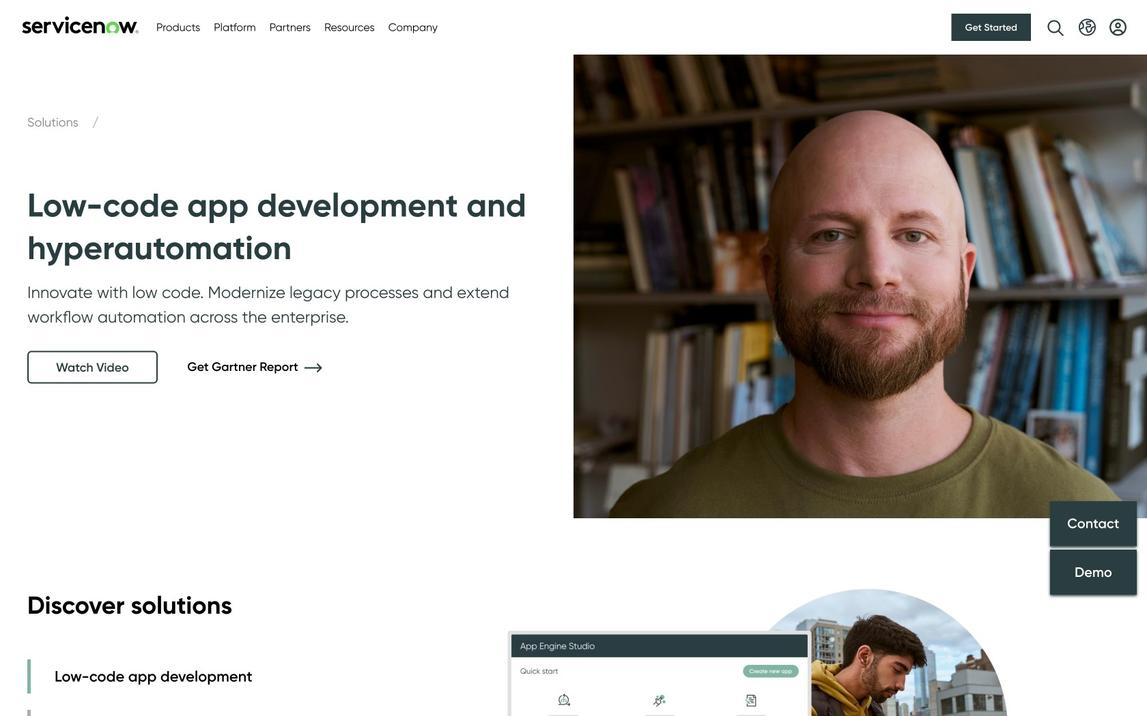 Task type: locate. For each thing, give the bounding box(es) containing it.
go to servicenow account image
[[1110, 19, 1127, 36]]

servicenow image
[[20, 16, 140, 34]]



Task type: describe. For each thing, give the bounding box(es) containing it.
select your country image
[[1079, 19, 1096, 36]]



Task type: vqa. For each thing, say whether or not it's contained in the screenshot.
Go to ServiceNow account icon
yes



